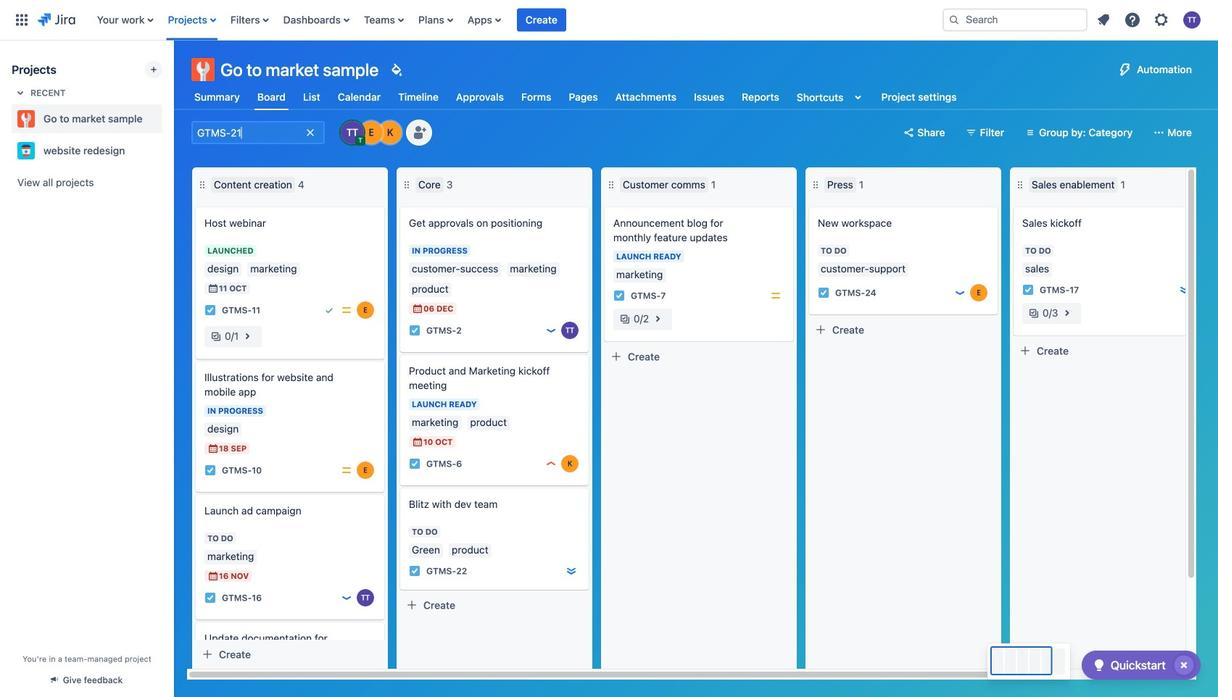 Task type: describe. For each thing, give the bounding box(es) containing it.
automation image
[[1117, 61, 1134, 78]]

notifications image
[[1095, 11, 1113, 29]]

help image
[[1124, 11, 1142, 29]]

1 horizontal spatial medium image
[[770, 290, 782, 302]]

1 vertical spatial lowest image
[[566, 566, 577, 577]]

1 horizontal spatial eloisefrancis23 image
[[970, 284, 988, 302]]

create image for right terry turtle icon
[[392, 197, 409, 215]]

create image for eloisefrancis23 icon
[[187, 352, 205, 369]]

sales enablement element
[[1029, 177, 1118, 193]]

your profile and settings image
[[1184, 11, 1201, 29]]

show subtasks image for 'sales enablement' element in the right top of the page
[[1058, 305, 1076, 322]]

appswitcher icon image
[[13, 11, 30, 29]]

sidebar navigation image
[[158, 58, 190, 87]]

settings image
[[1153, 11, 1171, 29]]

primary element
[[9, 0, 931, 40]]

show subtasks image
[[239, 328, 256, 345]]

0 horizontal spatial terry turtle image
[[357, 590, 374, 607]]

content creation element
[[211, 177, 295, 193]]

high image
[[545, 458, 557, 470]]

collapse recent projects image
[[12, 84, 29, 102]]

show subtasks image for customer comms element
[[649, 310, 667, 328]]

due date: 18 september 2023 image
[[207, 443, 219, 455]]

0 horizontal spatial eloisefrancis23 image
[[357, 302, 374, 319]]

1 add to starred image from the top
[[158, 110, 176, 128]]

check image
[[1091, 657, 1108, 674]]

search image
[[949, 14, 960, 26]]

0 vertical spatial task image
[[818, 287, 830, 299]]

1 vertical spatial task image
[[409, 458, 421, 470]]

0 vertical spatial lowest image
[[1179, 284, 1191, 296]]



Task type: vqa. For each thing, say whether or not it's contained in the screenshot.
Due Date: 10 October 2023 icon
yes



Task type: locate. For each thing, give the bounding box(es) containing it.
0 vertical spatial low image
[[954, 287, 966, 299]]

add to starred image
[[158, 110, 176, 128], [158, 142, 176, 160]]

low image for the left terry turtle icon
[[341, 593, 352, 604]]

terry turtle image
[[561, 322, 579, 339], [357, 590, 374, 607]]

due date: 10 october 2023 image
[[412, 437, 424, 448], [412, 437, 424, 448]]

0 horizontal spatial task image
[[409, 458, 421, 470]]

collapse image
[[1180, 176, 1197, 194]]

1 horizontal spatial task image
[[818, 287, 830, 299]]

0 vertical spatial create image
[[392, 197, 409, 215]]

due date: 06 december 2023 image
[[412, 303, 424, 315]]

kendallparks02 image
[[561, 455, 579, 473]]

task image
[[818, 287, 830, 299], [409, 458, 421, 470]]

0 vertical spatial terry turtle image
[[561, 322, 579, 339]]

list item
[[517, 0, 566, 40]]

1 vertical spatial create image
[[392, 345, 409, 363]]

0 horizontal spatial medium image
[[341, 465, 352, 476]]

0 horizontal spatial list
[[90, 0, 931, 40]]

task image
[[1023, 284, 1034, 296], [614, 290, 625, 302], [205, 305, 216, 316], [409, 325, 421, 337], [205, 465, 216, 476], [409, 566, 421, 577], [205, 593, 216, 604]]

due date: 06 december 2023 image
[[412, 303, 424, 315]]

1 horizontal spatial list
[[1091, 7, 1210, 33]]

list
[[90, 0, 931, 40], [1091, 7, 1210, 33]]

clear image
[[305, 127, 316, 139]]

done image
[[323, 305, 335, 316], [323, 305, 335, 316]]

create image for kendallparks02 image
[[392, 345, 409, 363]]

1 horizontal spatial low image
[[545, 325, 557, 337]]

Search field
[[943, 8, 1088, 32]]

dismiss quickstart image
[[1173, 654, 1196, 677]]

1 horizontal spatial lowest image
[[1179, 284, 1191, 296]]

1 vertical spatial low image
[[545, 325, 557, 337]]

press element
[[825, 177, 856, 193]]

set project background image
[[388, 61, 405, 78]]

low image for eloisefrancis23 image to the right
[[954, 287, 966, 299]]

create image
[[187, 197, 205, 215], [1005, 197, 1023, 215], [187, 352, 205, 369], [392, 479, 409, 496], [187, 485, 205, 503]]

2 vertical spatial create image
[[187, 613, 205, 630]]

banner
[[0, 0, 1218, 41]]

0 horizontal spatial show subtasks image
[[649, 310, 667, 328]]

tab list
[[183, 84, 969, 110]]

due date: 11 october 2023 image
[[207, 283, 219, 294]]

create project image
[[148, 64, 160, 75]]

0 horizontal spatial low image
[[341, 593, 352, 604]]

eloisefrancis23 image
[[970, 284, 988, 302], [357, 302, 374, 319]]

0 vertical spatial add to starred image
[[158, 110, 176, 128]]

2 add to starred image from the top
[[158, 142, 176, 160]]

add people image
[[410, 124, 428, 141]]

low image for right terry turtle icon
[[545, 325, 557, 337]]

jira image
[[38, 11, 75, 29], [38, 11, 75, 29]]

medium image
[[770, 290, 782, 302], [341, 465, 352, 476]]

due date: 18 september 2023 image
[[207, 443, 219, 455]]

lowest image
[[1179, 284, 1191, 296], [566, 566, 577, 577]]

2 horizontal spatial low image
[[954, 287, 966, 299]]

Search board text field
[[193, 123, 303, 143]]

1 vertical spatial terry turtle image
[[357, 590, 374, 607]]

0 horizontal spatial lowest image
[[566, 566, 577, 577]]

core element
[[416, 177, 444, 193]]

customer comms element
[[620, 177, 708, 193]]

None search field
[[943, 8, 1088, 32]]

1 horizontal spatial terry turtle image
[[561, 322, 579, 339]]

1 horizontal spatial show subtasks image
[[1058, 305, 1076, 322]]

show subtasks image
[[1058, 305, 1076, 322], [649, 310, 667, 328]]

create image for medium image
[[187, 197, 205, 215]]

medium image
[[341, 305, 352, 316]]

1 vertical spatial add to starred image
[[158, 142, 176, 160]]

2 vertical spatial low image
[[341, 593, 352, 604]]

due date: 16 november 2023 image
[[207, 571, 219, 582], [207, 571, 219, 582]]

low image
[[954, 287, 966, 299], [545, 325, 557, 337], [341, 593, 352, 604]]

create image
[[392, 197, 409, 215], [392, 345, 409, 363], [187, 613, 205, 630]]

eloisefrancis23 image
[[357, 462, 374, 479]]

create image for the left terry turtle icon
[[187, 485, 205, 503]]

1 vertical spatial medium image
[[341, 465, 352, 476]]

0 vertical spatial medium image
[[770, 290, 782, 302]]

due date: 11 october 2023 image
[[207, 283, 219, 294]]



